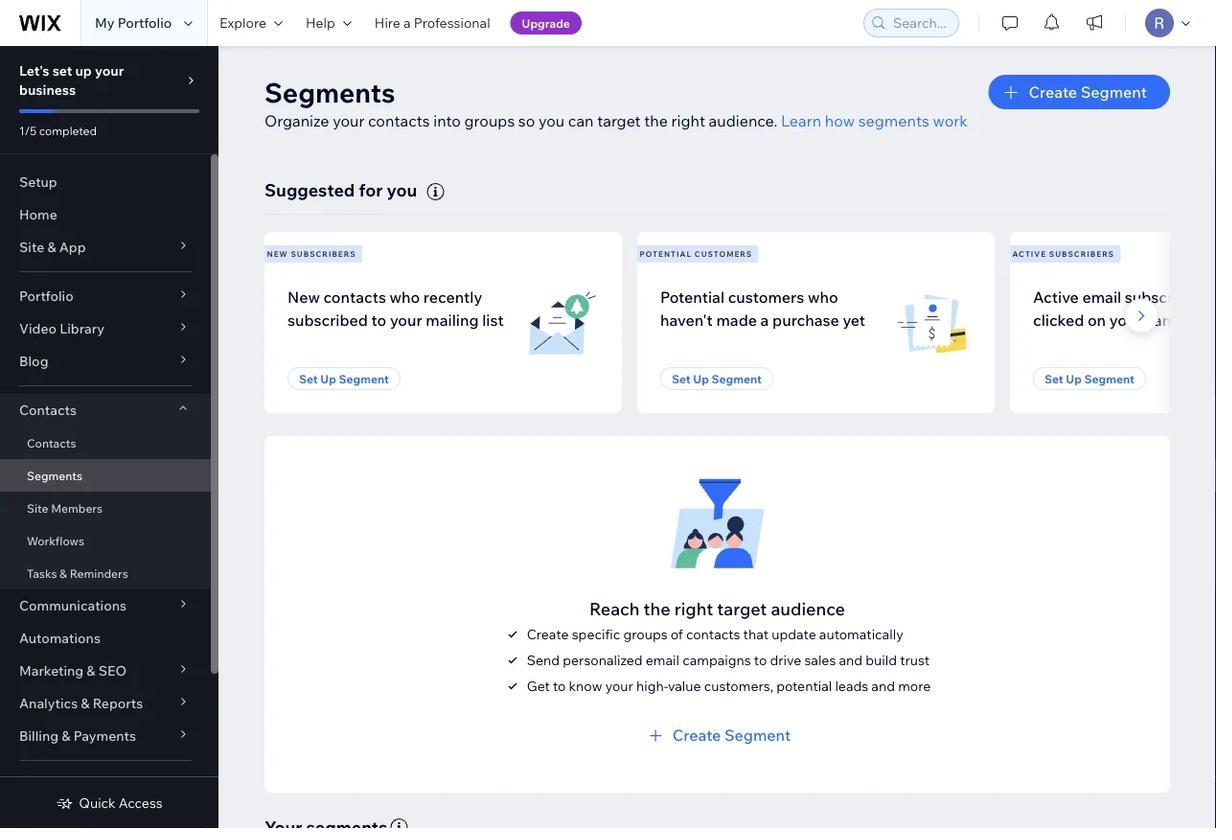 Task type: vqa. For each thing, say whether or not it's contained in the screenshot.
made's SET UP SEGMENT Button
yes



Task type: describe. For each thing, give the bounding box(es) containing it.
email inside active email subscribers w
[[1083, 287, 1122, 307]]

right inside the segments organize your contacts into groups so you can target the right audience. learn how segments work
[[671, 111, 705, 130]]

analytics
[[19, 695, 78, 712]]

subscribers for email
[[1049, 249, 1115, 259]]

groups inside reach the right target audience create specific groups of contacts that update automatically send personalized email campaigns to drive sales and build trust get to know your high-value customers, potential leads and more
[[623, 626, 668, 642]]

my portfolio
[[95, 14, 172, 31]]

that
[[743, 626, 769, 642]]

marketing & seo button
[[0, 655, 211, 687]]

library
[[60, 320, 104, 337]]

so
[[518, 111, 535, 130]]

access
[[119, 795, 163, 811]]

subscribed
[[288, 310, 368, 330]]

potential customers who haven't made a purchase yet
[[660, 287, 866, 330]]

completed
[[39, 123, 97, 138]]

let's set up your business
[[19, 62, 124, 98]]

0 horizontal spatial you
[[387, 179, 417, 200]]

customers for potential customers who haven't made a purchase yet
[[728, 287, 804, 307]]

2 vertical spatial to
[[553, 677, 566, 694]]

members
[[51, 501, 103, 515]]

trust
[[900, 652, 930, 668]]

to inside new contacts who recently subscribed to your mailing list
[[372, 310, 387, 330]]

site for site & app
[[19, 239, 44, 255]]

into
[[433, 111, 461, 130]]

set up segment for subscribed
[[299, 371, 389, 386]]

1/5 completed
[[19, 123, 97, 138]]

customers,
[[704, 677, 774, 694]]

new contacts who recently subscribed to your mailing list
[[288, 287, 504, 330]]

active for active subscribers
[[1013, 249, 1047, 259]]

up for subscribed
[[320, 371, 336, 386]]

for
[[359, 179, 383, 200]]

active subscribers
[[1013, 249, 1115, 259]]

workflows
[[27, 533, 84, 548]]

tasks
[[27, 566, 57, 580]]

up for made
[[693, 371, 709, 386]]

update
[[772, 626, 816, 642]]

my
[[95, 14, 115, 31]]

0 horizontal spatial a
[[404, 14, 411, 31]]

you inside the segments organize your contacts into groups so you can target the right audience. learn how segments work
[[539, 111, 565, 130]]

1 horizontal spatial create segment
[[1029, 82, 1147, 102]]

haven't
[[660, 310, 713, 330]]

create inside reach the right target audience create specific groups of contacts that update automatically send personalized email campaigns to drive sales and build trust get to know your high-value customers, potential leads and more
[[527, 626, 569, 642]]

set up segment button for subscribed
[[288, 367, 401, 390]]

1/5
[[19, 123, 37, 138]]

drive
[[770, 652, 802, 668]]

list containing new contacts who recently subscribed to your mailing list
[[261, 232, 1216, 413]]

contacts button
[[0, 394, 211, 427]]

& for analytics
[[81, 695, 90, 712]]

payments
[[73, 727, 136, 744]]

know
[[569, 677, 602, 694]]

value
[[668, 677, 701, 694]]

automations link
[[0, 622, 211, 655]]

blog
[[19, 353, 48, 369]]

hire a professional
[[375, 14, 490, 31]]

billing & payments
[[19, 727, 136, 744]]

contacts for contacts link
[[27, 436, 76, 450]]

& for site
[[47, 239, 56, 255]]

2 vertical spatial create
[[673, 725, 721, 745]]

reach the right target audience create specific groups of contacts that update automatically send personalized email campaigns to drive sales and build trust get to know your high-value customers, potential leads and more
[[527, 597, 931, 694]]

home
[[19, 206, 57, 223]]

app
[[59, 239, 86, 255]]

active email subscribers w
[[1033, 287, 1216, 330]]

set for new contacts who recently subscribed to your mailing list
[[299, 371, 318, 386]]

help button
[[294, 0, 363, 46]]

contacts inside reach the right target audience create specific groups of contacts that update automatically send personalized email campaigns to drive sales and build trust get to know your high-value customers, potential leads and more
[[686, 626, 740, 642]]

leads
[[835, 677, 869, 694]]

video library button
[[0, 312, 211, 345]]

setup link
[[0, 166, 211, 198]]

communications
[[19, 597, 127, 614]]

specific
[[572, 626, 620, 642]]

up
[[75, 62, 92, 79]]

w
[[1213, 287, 1216, 307]]

automations
[[19, 630, 101, 647]]

of
[[671, 626, 683, 642]]

business
[[19, 81, 76, 98]]

organize
[[265, 111, 329, 130]]

new for new subscribers
[[267, 249, 288, 259]]

3 up from the left
[[1066, 371, 1082, 386]]

quick access
[[79, 795, 163, 811]]

set
[[52, 62, 72, 79]]

work
[[933, 111, 968, 130]]

setup
[[19, 173, 57, 190]]

your inside let's set up your business
[[95, 62, 124, 79]]

reports
[[93, 695, 143, 712]]

workflows link
[[0, 524, 211, 557]]

1 vertical spatial and
[[872, 677, 895, 694]]

& for billing
[[62, 727, 70, 744]]

how
[[825, 111, 855, 130]]

set up segment for made
[[672, 371, 762, 386]]

right inside reach the right target audience create specific groups of contacts that update automatically send personalized email campaigns to drive sales and build trust get to know your high-value customers, potential leads and more
[[674, 597, 713, 619]]

hire a professional link
[[363, 0, 502, 46]]

recently
[[424, 287, 482, 307]]

segments for segments
[[27, 468, 82, 483]]

automatically
[[819, 626, 904, 642]]

quick access button
[[56, 795, 163, 812]]

set up segment button for made
[[660, 367, 773, 390]]

purchase
[[773, 310, 839, 330]]

segments link
[[0, 459, 211, 492]]

your inside new contacts who recently subscribed to your mailing list
[[390, 310, 422, 330]]

& for tasks
[[60, 566, 67, 580]]

set for potential customers who haven't made a purchase yet
[[672, 371, 691, 386]]

new for new contacts who recently subscribed to your mailing list
[[288, 287, 320, 307]]

sales
[[805, 652, 836, 668]]

mailing
[[426, 310, 479, 330]]

target inside the segments organize your contacts into groups so you can target the right audience. learn how segments work
[[597, 111, 641, 130]]

subscribers for contacts
[[291, 249, 356, 259]]

more
[[898, 677, 931, 694]]

audience
[[771, 597, 845, 619]]



Task type: locate. For each thing, give the bounding box(es) containing it.
0 vertical spatial contacts
[[19, 402, 77, 418]]

new down suggested
[[267, 249, 288, 259]]

up down active email subscribers w
[[1066, 371, 1082, 386]]

groups inside the segments organize your contacts into groups so you can target the right audience. learn how segments work
[[464, 111, 515, 130]]

made
[[716, 310, 757, 330]]

up
[[320, 371, 336, 386], [693, 371, 709, 386], [1066, 371, 1082, 386]]

seo
[[98, 662, 127, 679]]

& right 'billing'
[[62, 727, 70, 744]]

up down subscribed
[[320, 371, 336, 386]]

home link
[[0, 198, 211, 231]]

potential customers
[[640, 249, 753, 259]]

reach
[[590, 597, 640, 619]]

1 horizontal spatial target
[[717, 597, 767, 619]]

portfolio
[[118, 14, 172, 31], [19, 288, 73, 304]]

1 vertical spatial right
[[674, 597, 713, 619]]

high-
[[636, 677, 668, 694]]

1 horizontal spatial set up segment
[[672, 371, 762, 386]]

potential
[[640, 249, 692, 259], [660, 287, 725, 307]]

1 horizontal spatial set up segment button
[[660, 367, 773, 390]]

campaigns
[[683, 652, 751, 668]]

0 vertical spatial segments
[[265, 75, 395, 109]]

segments organize your contacts into groups so you can target the right audience. learn how segments work
[[265, 75, 968, 130]]

1 vertical spatial contacts
[[323, 287, 386, 307]]

customers up potential customers who haven't made a purchase yet
[[695, 249, 753, 259]]

2 up from the left
[[693, 371, 709, 386]]

0 vertical spatial potential
[[640, 249, 692, 259]]

video
[[19, 320, 57, 337]]

portfolio button
[[0, 280, 211, 312]]

who up purchase
[[808, 287, 838, 307]]

0 vertical spatial and
[[839, 652, 863, 668]]

1 vertical spatial segments
[[27, 468, 82, 483]]

segment
[[1081, 82, 1147, 102], [339, 371, 389, 386], [712, 371, 762, 386], [1085, 371, 1135, 386], [725, 725, 791, 745]]

customers for potential customers
[[695, 249, 753, 259]]

a right made
[[761, 310, 769, 330]]

build
[[866, 652, 897, 668]]

the
[[644, 111, 668, 130], [644, 597, 671, 619]]

active for active email subscribers w
[[1033, 287, 1079, 307]]

tasks & reminders
[[27, 566, 128, 580]]

1 vertical spatial customers
[[728, 287, 804, 307]]

to right the get
[[553, 677, 566, 694]]

and up leads
[[839, 652, 863, 668]]

site & app button
[[0, 231, 211, 264]]

segments up the organize
[[265, 75, 395, 109]]

create segment
[[1029, 82, 1147, 102], [673, 725, 791, 745]]

your inside the segments organize your contacts into groups so you can target the right audience. learn how segments work
[[333, 111, 365, 130]]

who
[[390, 287, 420, 307], [808, 287, 838, 307]]

1 vertical spatial create
[[527, 626, 569, 642]]

audience.
[[709, 111, 778, 130]]

the inside reach the right target audience create specific groups of contacts that update automatically send personalized email campaigns to drive sales and build trust get to know your high-value customers, potential leads and more
[[644, 597, 671, 619]]

2 horizontal spatial to
[[754, 652, 767, 668]]

potential for potential customers who haven't made a purchase yet
[[660, 287, 725, 307]]

0 vertical spatial new
[[267, 249, 288, 259]]

contacts inside the segments organize your contacts into groups so you can target the right audience. learn how segments work
[[368, 111, 430, 130]]

right left audience.
[[671, 111, 705, 130]]

marketing
[[19, 662, 84, 679]]

contacts up segments "link"
[[27, 436, 76, 450]]

groups left of
[[623, 626, 668, 642]]

& left "app"
[[47, 239, 56, 255]]

your right the organize
[[333, 111, 365, 130]]

1 who from the left
[[390, 287, 420, 307]]

contacts for contacts dropdown button
[[19, 402, 77, 418]]

get
[[527, 677, 550, 694]]

can
[[568, 111, 594, 130]]

0 horizontal spatial to
[[372, 310, 387, 330]]

email inside reach the right target audience create specific groups of contacts that update automatically send personalized email campaigns to drive sales and build trust get to know your high-value customers, potential leads and more
[[646, 652, 680, 668]]

set up segment down made
[[672, 371, 762, 386]]

1 vertical spatial contacts
[[27, 436, 76, 450]]

customers up made
[[728, 287, 804, 307]]

right up of
[[674, 597, 713, 619]]

hire
[[375, 14, 401, 31]]

1 set up segment button from the left
[[288, 367, 401, 390]]

email
[[1083, 287, 1122, 307], [646, 652, 680, 668]]

target inside reach the right target audience create specific groups of contacts that update automatically send personalized email campaigns to drive sales and build trust get to know your high-value customers, potential leads and more
[[717, 597, 767, 619]]

list
[[482, 310, 504, 330]]

who inside potential customers who haven't made a purchase yet
[[808, 287, 838, 307]]

right
[[671, 111, 705, 130], [674, 597, 713, 619]]

1 horizontal spatial set
[[672, 371, 691, 386]]

0 horizontal spatial set up segment button
[[288, 367, 401, 390]]

create segment button
[[989, 75, 1170, 109], [644, 723, 791, 746]]

learn how segments work button
[[781, 109, 968, 132]]

set up segment
[[299, 371, 389, 386], [672, 371, 762, 386], [1045, 371, 1135, 386]]

yet
[[843, 310, 866, 330]]

1 horizontal spatial create
[[673, 725, 721, 745]]

1 vertical spatial create segment button
[[644, 723, 791, 746]]

new
[[267, 249, 288, 259], [288, 287, 320, 307]]

0 vertical spatial groups
[[464, 111, 515, 130]]

up down haven't
[[693, 371, 709, 386]]

subscribers inside active email subscribers w
[[1125, 287, 1210, 307]]

1 vertical spatial a
[[761, 310, 769, 330]]

learn
[[781, 111, 822, 130]]

0 vertical spatial email
[[1083, 287, 1122, 307]]

0 horizontal spatial set up segment
[[299, 371, 389, 386]]

1 vertical spatial potential
[[660, 287, 725, 307]]

analytics & reports button
[[0, 687, 211, 720]]

0 horizontal spatial portfolio
[[19, 288, 73, 304]]

segments
[[858, 111, 930, 130]]

0 vertical spatial portfolio
[[118, 14, 172, 31]]

segments inside segments "link"
[[27, 468, 82, 483]]

1 vertical spatial email
[[646, 652, 680, 668]]

1 horizontal spatial and
[[872, 677, 895, 694]]

set up segment button down active email subscribers w
[[1033, 367, 1146, 390]]

0 horizontal spatial email
[[646, 652, 680, 668]]

2 horizontal spatial up
[[1066, 371, 1082, 386]]

who inside new contacts who recently subscribed to your mailing list
[[390, 287, 420, 307]]

& left seo
[[87, 662, 95, 679]]

0 horizontal spatial create segment
[[673, 725, 791, 745]]

set up segment button
[[288, 367, 401, 390], [660, 367, 773, 390], [1033, 367, 1146, 390]]

a right hire
[[404, 14, 411, 31]]

billing
[[19, 727, 59, 744]]

you right so
[[539, 111, 565, 130]]

1 horizontal spatial subscribers
[[1049, 249, 1115, 259]]

0 vertical spatial contacts
[[368, 111, 430, 130]]

1 vertical spatial the
[[644, 597, 671, 619]]

target
[[597, 111, 641, 130], [717, 597, 767, 619]]

0 vertical spatial the
[[644, 111, 668, 130]]

site members link
[[0, 492, 211, 524]]

subscribers down suggested
[[291, 249, 356, 259]]

who for your
[[390, 287, 420, 307]]

set up segment button down made
[[660, 367, 773, 390]]

& right tasks
[[60, 566, 67, 580]]

portfolio up video
[[19, 288, 73, 304]]

a
[[404, 14, 411, 31], [761, 310, 769, 330]]

1 vertical spatial groups
[[623, 626, 668, 642]]

0 vertical spatial right
[[671, 111, 705, 130]]

tasks & reminders link
[[0, 557, 211, 589]]

0 vertical spatial create segment
[[1029, 82, 1147, 102]]

2 horizontal spatial create
[[1029, 82, 1077, 102]]

portfolio inside "dropdown button"
[[19, 288, 73, 304]]

blog button
[[0, 345, 211, 378]]

set up segment button down subscribed
[[288, 367, 401, 390]]

potential
[[777, 677, 832, 694]]

2 vertical spatial contacts
[[686, 626, 740, 642]]

1 horizontal spatial segments
[[265, 75, 395, 109]]

1 horizontal spatial you
[[539, 111, 565, 130]]

personalized
[[563, 652, 643, 668]]

you right the for
[[387, 179, 417, 200]]

you
[[539, 111, 565, 130], [387, 179, 417, 200]]

0 horizontal spatial who
[[390, 287, 420, 307]]

1 vertical spatial to
[[754, 652, 767, 668]]

1 vertical spatial you
[[387, 179, 417, 200]]

new inside new contacts who recently subscribed to your mailing list
[[288, 287, 320, 307]]

1 vertical spatial new
[[288, 287, 320, 307]]

potential for potential customers
[[640, 249, 692, 259]]

active inside active email subscribers w
[[1033, 287, 1079, 307]]

2 horizontal spatial subscribers
[[1125, 287, 1210, 307]]

email down active subscribers
[[1083, 287, 1122, 307]]

subscribers left w
[[1125, 287, 1210, 307]]

0 horizontal spatial and
[[839, 652, 863, 668]]

0 vertical spatial target
[[597, 111, 641, 130]]

1 horizontal spatial up
[[693, 371, 709, 386]]

0 horizontal spatial groups
[[464, 111, 515, 130]]

contacts up the campaigns
[[686, 626, 740, 642]]

1 horizontal spatial create segment button
[[989, 75, 1170, 109]]

groups left so
[[464, 111, 515, 130]]

site inside dropdown button
[[19, 239, 44, 255]]

customers
[[695, 249, 753, 259], [728, 287, 804, 307]]

contacts link
[[0, 427, 211, 459]]

0 horizontal spatial create segment button
[[644, 723, 791, 746]]

site up workflows
[[27, 501, 48, 515]]

2 horizontal spatial set up segment button
[[1033, 367, 1146, 390]]

new subscribers
[[267, 249, 356, 259]]

1 horizontal spatial a
[[761, 310, 769, 330]]

subscribers up active email subscribers w
[[1049, 249, 1115, 259]]

1 vertical spatial create segment
[[673, 725, 791, 745]]

set up segment down subscribed
[[299, 371, 389, 386]]

contacts inside dropdown button
[[19, 402, 77, 418]]

contacts down 'blog'
[[19, 402, 77, 418]]

potential inside potential customers who haven't made a purchase yet
[[660, 287, 725, 307]]

suggested for you
[[265, 179, 417, 200]]

billing & payments button
[[0, 720, 211, 752]]

a inside potential customers who haven't made a purchase yet
[[761, 310, 769, 330]]

0 vertical spatial create
[[1029, 82, 1077, 102]]

1 vertical spatial portfolio
[[19, 288, 73, 304]]

list
[[261, 232, 1216, 413]]

target right can
[[597, 111, 641, 130]]

segments for segments organize your contacts into groups so you can target the right audience. learn how segments work
[[265, 75, 395, 109]]

2 horizontal spatial set up segment
[[1045, 371, 1135, 386]]

set up segment down active email subscribers w
[[1045, 371, 1135, 386]]

the right reach
[[644, 597, 671, 619]]

your inside reach the right target audience create specific groups of contacts that update automatically send personalized email campaigns to drive sales and build trust get to know your high-value customers, potential leads and more
[[605, 677, 633, 694]]

2 set from the left
[[672, 371, 691, 386]]

sidebar element
[[0, 46, 219, 829]]

2 horizontal spatial set
[[1045, 371, 1064, 386]]

who left recently
[[390, 287, 420, 307]]

0 horizontal spatial subscribers
[[291, 249, 356, 259]]

your right up
[[95, 62, 124, 79]]

segments up site members
[[27, 468, 82, 483]]

upgrade button
[[511, 12, 582, 35]]

contacts up subscribed
[[323, 287, 386, 307]]

1 up from the left
[[320, 371, 336, 386]]

0 horizontal spatial segments
[[27, 468, 82, 483]]

3 set up segment from the left
[[1045, 371, 1135, 386]]

0 vertical spatial to
[[372, 310, 387, 330]]

1 set from the left
[[299, 371, 318, 386]]

who for purchase
[[808, 287, 838, 307]]

help
[[306, 14, 335, 31]]

portfolio right my
[[118, 14, 172, 31]]

1 vertical spatial target
[[717, 597, 767, 619]]

new up subscribed
[[288, 287, 320, 307]]

1 horizontal spatial who
[[808, 287, 838, 307]]

0 horizontal spatial set
[[299, 371, 318, 386]]

email up the high-
[[646, 652, 680, 668]]

0 horizontal spatial up
[[320, 371, 336, 386]]

target up that
[[717, 597, 767, 619]]

0 vertical spatial create segment button
[[989, 75, 1170, 109]]

contacts
[[368, 111, 430, 130], [323, 287, 386, 307], [686, 626, 740, 642]]

site members
[[27, 501, 103, 515]]

0 vertical spatial site
[[19, 239, 44, 255]]

1 set up segment from the left
[[299, 371, 389, 386]]

segments inside the segments organize your contacts into groups so you can target the right audience. learn how segments work
[[265, 75, 395, 109]]

customers inside potential customers who haven't made a purchase yet
[[728, 287, 804, 307]]

2 set up segment from the left
[[672, 371, 762, 386]]

communications button
[[0, 589, 211, 622]]

site & app
[[19, 239, 86, 255]]

1 horizontal spatial groups
[[623, 626, 668, 642]]

3 set from the left
[[1045, 371, 1064, 386]]

&
[[47, 239, 56, 255], [60, 566, 67, 580], [87, 662, 95, 679], [81, 695, 90, 712], [62, 727, 70, 744]]

1 horizontal spatial to
[[553, 677, 566, 694]]

to left drive
[[754, 652, 767, 668]]

3 set up segment button from the left
[[1033, 367, 1146, 390]]

0 vertical spatial customers
[[695, 249, 753, 259]]

your left mailing
[[390, 310, 422, 330]]

contacts left into
[[368, 111, 430, 130]]

1 vertical spatial active
[[1033, 287, 1079, 307]]

1 horizontal spatial portfolio
[[118, 14, 172, 31]]

to right subscribed
[[372, 310, 387, 330]]

& for marketing
[[87, 662, 95, 679]]

0 vertical spatial a
[[404, 14, 411, 31]]

your
[[95, 62, 124, 79], [333, 111, 365, 130], [390, 310, 422, 330], [605, 677, 633, 694]]

1 horizontal spatial email
[[1083, 287, 1122, 307]]

2 set up segment button from the left
[[660, 367, 773, 390]]

0 vertical spatial active
[[1013, 249, 1047, 259]]

0 horizontal spatial target
[[597, 111, 641, 130]]

site down the home
[[19, 239, 44, 255]]

2 who from the left
[[808, 287, 838, 307]]

professional
[[414, 14, 490, 31]]

and down build
[[872, 677, 895, 694]]

reminders
[[70, 566, 128, 580]]

quick
[[79, 795, 116, 811]]

contacts inside new contacts who recently subscribed to your mailing list
[[323, 287, 386, 307]]

upgrade
[[522, 16, 570, 30]]

site for site members
[[27, 501, 48, 515]]

0 horizontal spatial create
[[527, 626, 569, 642]]

0 vertical spatial you
[[539, 111, 565, 130]]

your down personalized
[[605, 677, 633, 694]]

send
[[527, 652, 560, 668]]

the inside the segments organize your contacts into groups so you can target the right audience. learn how segments work
[[644, 111, 668, 130]]

the right can
[[644, 111, 668, 130]]

& left reports
[[81, 695, 90, 712]]

Search... field
[[888, 10, 953, 36]]

1 vertical spatial site
[[27, 501, 48, 515]]



